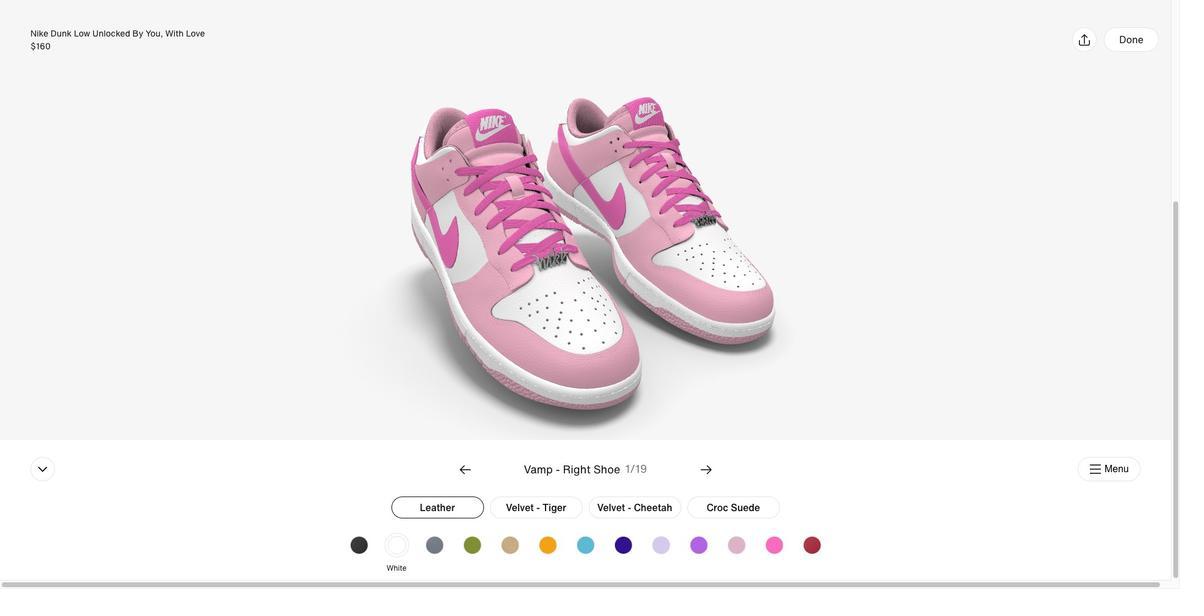 Task type: locate. For each thing, give the bounding box(es) containing it.
1 horizontal spatial velvet
[[598, 501, 626, 516]]

vamp
[[524, 462, 553, 478]]

0 horizontal spatial -
[[537, 501, 540, 516]]

velvet down shoe
[[598, 501, 626, 516]]

-
[[556, 462, 560, 478], [537, 501, 540, 516], [628, 501, 632, 516]]

velvet for velvet - tiger
[[506, 501, 534, 516]]

- left "cheetah"
[[628, 501, 632, 516]]

velvet left tiger
[[506, 501, 534, 516]]

19
[[636, 461, 648, 477]]

1
[[626, 461, 631, 477]]

share custom design image
[[1078, 32, 1093, 47]]

low
[[74, 27, 90, 40]]

$160
[[30, 40, 51, 52]]

leather
[[420, 501, 455, 516]]

2 horizontal spatial -
[[628, 501, 632, 516]]

leather button
[[391, 497, 484, 519]]

close customization tray image
[[35, 463, 50, 477]]

- for tiger
[[537, 501, 540, 516]]

1 horizontal spatial -
[[556, 462, 560, 478]]

- left right
[[556, 462, 560, 478]]

vamp - right shoe 1 / 19
[[524, 461, 648, 478]]

suede
[[731, 501, 761, 516]]

velvet
[[506, 501, 534, 516], [598, 501, 626, 516]]

1 velvet from the left
[[506, 501, 534, 516]]

- inside vamp - right shoe 1 / 19
[[556, 462, 560, 478]]

love
[[186, 27, 205, 40]]

2 velvet from the left
[[598, 501, 626, 516]]

menu button
[[1079, 458, 1141, 482]]

nike dunk low unlocked by you, with love $160
[[30, 27, 205, 52]]

- left tiger
[[537, 501, 540, 516]]

- for right
[[556, 462, 560, 478]]

white
[[387, 564, 407, 574]]

0 horizontal spatial velvet
[[506, 501, 534, 516]]

- inside velvet - cheetah button
[[628, 501, 632, 516]]

- inside the velvet - tiger button
[[537, 501, 540, 516]]

right
[[563, 462, 591, 478]]

cheetah
[[634, 501, 673, 516]]

/
[[631, 461, 636, 477]]

croc
[[707, 501, 729, 516]]



Task type: describe. For each thing, give the bounding box(es) containing it.
croc suede
[[707, 501, 761, 516]]

tiger
[[543, 501, 567, 516]]

velvet - tiger
[[506, 501, 567, 516]]

nike
[[30, 27, 48, 40]]

croc suede button
[[688, 497, 780, 519]]

menu
[[1105, 464, 1130, 475]]

done
[[1120, 32, 1144, 47]]

dunk
[[51, 27, 72, 40]]

- for cheetah
[[628, 501, 632, 516]]

unlocked
[[93, 27, 130, 40]]

done button
[[1105, 27, 1160, 52]]

with
[[165, 27, 184, 40]]

velvet - cheetah button
[[589, 497, 682, 519]]

velvet for velvet - cheetah
[[598, 501, 626, 516]]

velvet - tiger button
[[490, 497, 583, 519]]

velvet - cheetah
[[598, 501, 673, 516]]

you,
[[146, 27, 163, 40]]

by
[[133, 27, 143, 40]]

shoe
[[594, 462, 621, 478]]



Task type: vqa. For each thing, say whether or not it's contained in the screenshot.
the Velvet - Cheetah "button"
yes



